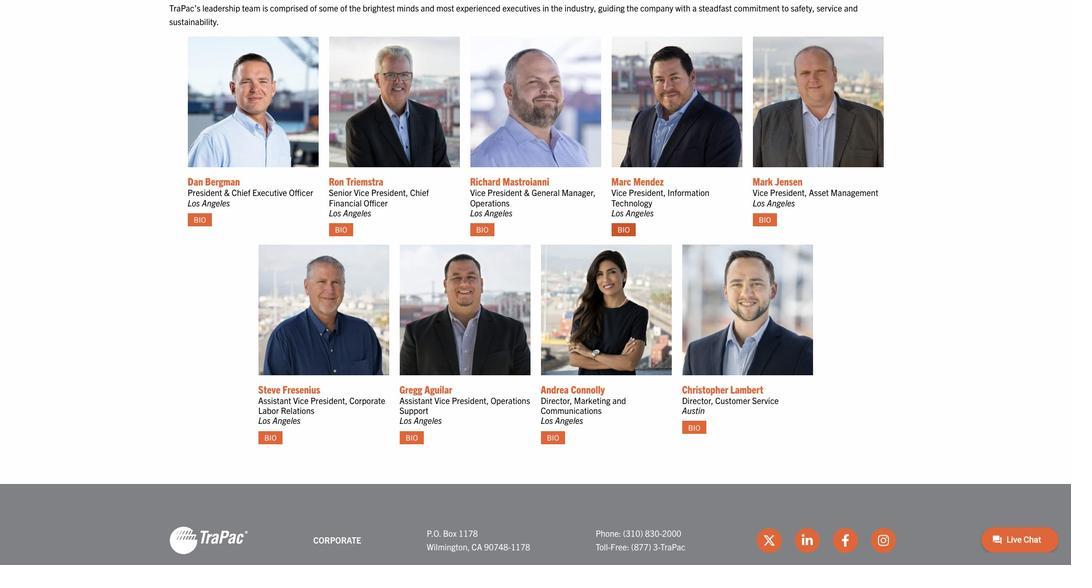 Task type: vqa. For each thing, say whether or not it's contained in the screenshot.
bottom THE MANAGEMENT
no



Task type: locate. For each thing, give the bounding box(es) containing it.
comprised
[[270, 3, 308, 13]]

toll-
[[596, 542, 611, 553]]

2 chief from the left
[[410, 188, 429, 198]]

2 & from the left
[[524, 188, 530, 198]]

3 the from the left
[[627, 3, 639, 13]]

bio link down "financial"
[[329, 224, 354, 237]]

marc
[[612, 175, 632, 188]]

vice
[[354, 188, 370, 198], [470, 188, 486, 198], [612, 188, 627, 198], [753, 188, 769, 198], [293, 396, 309, 406], [435, 396, 450, 406]]

1 horizontal spatial president
[[488, 188, 522, 198]]

vice inside steve fresenius assistant vice president, corporate labor relations los angeles
[[293, 396, 309, 406]]

assistant inside gregg aguilar assistant vice president, operations support los angeles
[[400, 396, 433, 406]]

of
[[310, 3, 317, 13], [340, 3, 347, 13]]

asset
[[809, 188, 829, 198]]

director, left marketing
[[541, 396, 572, 406]]

assistant inside steve fresenius assistant vice president, corporate labor relations los angeles
[[258, 396, 291, 406]]

bio for steve
[[265, 433, 277, 443]]

bio down richard
[[477, 225, 489, 235]]

angeles down the bergman on the top
[[202, 198, 230, 208]]

angeles down marketing
[[555, 416, 584, 426]]

angeles inside the ron triemstra senior vice president, chief financial officer los angeles
[[343, 208, 372, 218]]

mastroianni
[[503, 175, 550, 188]]

some
[[319, 3, 339, 13]]

president, for steve fresenius
[[311, 396, 348, 406]]

president, inside the ron triemstra senior vice president, chief financial officer los angeles
[[371, 188, 408, 198]]

vice right steve at the left bottom of the page
[[293, 396, 309, 406]]

los inside mark jensen vice president, asset management los angeles
[[753, 198, 765, 208]]

of right some
[[340, 3, 347, 13]]

1178 up ca
[[459, 529, 478, 539]]

a
[[693, 3, 697, 13]]

in
[[543, 3, 549, 13]]

los inside andrea connolly director, marketing and communications los angeles
[[541, 416, 553, 426]]

1 horizontal spatial director,
[[682, 396, 714, 406]]

chief
[[232, 188, 251, 198], [410, 188, 429, 198]]

vice left mendez
[[612, 188, 627, 198]]

vice inside marc mendez vice president, information technology los angeles
[[612, 188, 627, 198]]

connolly
[[571, 383, 605, 396]]

2 of from the left
[[340, 3, 347, 13]]

angeles down jensen
[[767, 198, 796, 208]]

bio down communications
[[547, 433, 559, 443]]

angeles down richard
[[485, 208, 513, 218]]

of left some
[[310, 3, 317, 13]]

communications
[[541, 406, 602, 416]]

los down mark
[[753, 198, 765, 208]]

bio down "financial"
[[335, 225, 347, 235]]

the right "guiding" in the top of the page
[[627, 3, 639, 13]]

vice right senior
[[354, 188, 370, 198]]

0 horizontal spatial president
[[188, 188, 222, 198]]

angeles down mendez
[[626, 208, 654, 218]]

0 vertical spatial operations
[[470, 198, 510, 208]]

and right marketing
[[613, 396, 626, 406]]

& inside richard mastroianni vice president & general manager, operations los angeles
[[524, 188, 530, 198]]

bio link down 'technology'
[[612, 224, 636, 237]]

executive
[[252, 188, 287, 198]]

2 assistant from the left
[[400, 396, 433, 406]]

0 vertical spatial corporate
[[350, 396, 386, 406]]

& right dan
[[224, 188, 230, 198]]

1178
[[459, 529, 478, 539], [511, 542, 530, 553]]

1 horizontal spatial 1178
[[511, 542, 530, 553]]

0 horizontal spatial officer
[[289, 188, 313, 198]]

president, inside mark jensen vice president, asset management los angeles
[[771, 188, 807, 198]]

triemstra
[[346, 175, 384, 188]]

president, inside gregg aguilar assistant vice president, operations support los angeles
[[452, 396, 489, 406]]

richard
[[470, 175, 501, 188]]

1 horizontal spatial of
[[340, 3, 347, 13]]

bio
[[194, 215, 206, 225], [759, 215, 772, 225], [335, 225, 347, 235], [477, 225, 489, 235], [618, 225, 630, 235], [689, 423, 701, 433], [265, 433, 277, 443], [406, 433, 418, 443], [547, 433, 559, 443]]

&
[[224, 188, 230, 198], [524, 188, 530, 198]]

angeles down senior
[[343, 208, 372, 218]]

1 assistant from the left
[[258, 396, 291, 406]]

2 president from the left
[[488, 188, 522, 198]]

corporate inside steve fresenius assistant vice president, corporate labor relations los angeles
[[350, 396, 386, 406]]

los down dan
[[188, 198, 200, 208]]

fresenius
[[283, 383, 320, 396]]

dan
[[188, 175, 203, 188]]

phone:
[[596, 529, 621, 539]]

chief inside dan bergman president & chief executive officer los angeles
[[232, 188, 251, 198]]

& left 'general' at top
[[524, 188, 530, 198]]

safety,
[[791, 3, 815, 13]]

bio link down richard
[[470, 224, 495, 237]]

bio link down dan
[[188, 214, 212, 227]]

los down richard
[[470, 208, 483, 218]]

angeles inside richard mastroianni vice president & general manager, operations los angeles
[[485, 208, 513, 218]]

leadership
[[203, 3, 240, 13]]

1 vertical spatial 1178
[[511, 542, 530, 553]]

1 horizontal spatial officer
[[364, 198, 388, 208]]

vice right the support
[[435, 396, 450, 406]]

1 horizontal spatial the
[[551, 3, 563, 13]]

sustainability.
[[169, 16, 219, 27]]

1 chief from the left
[[232, 188, 251, 198]]

chief inside the ron triemstra senior vice president, chief financial officer los angeles
[[410, 188, 429, 198]]

bio link for christopher
[[682, 422, 707, 435]]

los down andrea on the right of the page
[[541, 416, 553, 426]]

company
[[641, 3, 674, 13]]

90748-
[[484, 542, 511, 553]]

officer
[[289, 188, 313, 198], [364, 198, 388, 208]]

main content
[[159, 0, 913, 453]]

bio link for andrea
[[541, 432, 566, 445]]

bio link
[[188, 214, 212, 227], [753, 214, 778, 227], [329, 224, 354, 237], [470, 224, 495, 237], [612, 224, 636, 237], [682, 422, 707, 435], [258, 432, 283, 445], [400, 432, 424, 445], [541, 432, 566, 445]]

los down senior
[[329, 208, 341, 218]]

1 & from the left
[[224, 188, 230, 198]]

vice inside richard mastroianni vice president & general manager, operations los angeles
[[470, 188, 486, 198]]

bio down the support
[[406, 433, 418, 443]]

bio link down the support
[[400, 432, 424, 445]]

1 horizontal spatial chief
[[410, 188, 429, 198]]

1 horizontal spatial &
[[524, 188, 530, 198]]

1178 right ca
[[511, 542, 530, 553]]

bio link down communications
[[541, 432, 566, 445]]

director,
[[541, 396, 572, 406], [682, 396, 714, 406]]

angeles inside andrea connolly director, marketing and communications los angeles
[[555, 416, 584, 426]]

1 vertical spatial operations
[[491, 396, 530, 406]]

0 horizontal spatial 1178
[[459, 529, 478, 539]]

los inside dan bergman president & chief executive officer los angeles
[[188, 198, 200, 208]]

vice left mastroianni
[[470, 188, 486, 198]]

the left brightest
[[349, 3, 361, 13]]

manager,
[[562, 188, 596, 198]]

0 horizontal spatial assistant
[[258, 396, 291, 406]]

2000
[[663, 529, 682, 539]]

bio for dan
[[194, 215, 206, 225]]

officer right executive
[[289, 188, 313, 198]]

and left the most
[[421, 3, 435, 13]]

2 director, from the left
[[682, 396, 714, 406]]

bio for mark
[[759, 215, 772, 225]]

bio for marc
[[618, 225, 630, 235]]

angeles down fresenius
[[273, 416, 301, 426]]

the right in
[[551, 3, 563, 13]]

and right service at top right
[[845, 3, 858, 13]]

to
[[782, 3, 789, 13]]

los inside the ron triemstra senior vice president, chief financial officer los angeles
[[329, 208, 341, 218]]

los
[[188, 198, 200, 208], [753, 198, 765, 208], [329, 208, 341, 218], [470, 208, 483, 218], [612, 208, 624, 218], [258, 416, 271, 426], [400, 416, 412, 426], [541, 416, 553, 426]]

gregg
[[400, 383, 423, 396]]

bio for andrea
[[547, 433, 559, 443]]

president,
[[371, 188, 408, 198], [629, 188, 666, 198], [771, 188, 807, 198], [311, 396, 348, 406], [452, 396, 489, 406]]

0 horizontal spatial of
[[310, 3, 317, 13]]

operations left andrea on the right of the page
[[491, 396, 530, 406]]

assistant
[[258, 396, 291, 406], [400, 396, 433, 406]]

president inside richard mastroianni vice president & general manager, operations los angeles
[[488, 188, 522, 198]]

830-
[[645, 529, 663, 539]]

los down the gregg on the bottom
[[400, 416, 412, 426]]

angeles down 'aguilar'
[[414, 416, 442, 426]]

bio link down mark
[[753, 214, 778, 227]]

bio down mark
[[759, 215, 772, 225]]

1 director, from the left
[[541, 396, 572, 406]]

2 horizontal spatial and
[[845, 3, 858, 13]]

1 horizontal spatial and
[[613, 396, 626, 406]]

vice left jensen
[[753, 188, 769, 198]]

1 president from the left
[[188, 188, 222, 198]]

and
[[421, 3, 435, 13], [845, 3, 858, 13], [613, 396, 626, 406]]

footer
[[0, 485, 1072, 566]]

president, inside steve fresenius assistant vice president, corporate labor relations los angeles
[[311, 396, 348, 406]]

bio link for ron
[[329, 224, 354, 237]]

angeles
[[202, 198, 230, 208], [767, 198, 796, 208], [343, 208, 372, 218], [485, 208, 513, 218], [626, 208, 654, 218], [273, 416, 301, 426], [414, 416, 442, 426], [555, 416, 584, 426]]

director, inside christopher lambert director, customer service austin
[[682, 396, 714, 406]]

0 horizontal spatial and
[[421, 3, 435, 13]]

p.o. box 1178 wilmington, ca 90748-1178
[[427, 529, 530, 553]]

is
[[262, 3, 268, 13]]

1 of from the left
[[310, 3, 317, 13]]

general
[[532, 188, 560, 198]]

bio for gregg
[[406, 433, 418, 443]]

officer inside dan bergman president & chief executive officer los angeles
[[289, 188, 313, 198]]

bio link for gregg
[[400, 432, 424, 445]]

operations
[[470, 198, 510, 208], [491, 396, 530, 406]]

the
[[349, 3, 361, 13], [551, 3, 563, 13], [627, 3, 639, 13]]

bio down 'technology'
[[618, 225, 630, 235]]

0 horizontal spatial director,
[[541, 396, 572, 406]]

officer down triemstra
[[364, 198, 388, 208]]

1 vertical spatial corporate
[[313, 535, 361, 546]]

director, left customer
[[682, 396, 714, 406]]

0 horizontal spatial &
[[224, 188, 230, 198]]

dan bergman president & chief executive officer los angeles
[[188, 175, 313, 208]]

los inside gregg aguilar assistant vice president, operations support los angeles
[[400, 416, 412, 426]]

steve
[[258, 383, 281, 396]]

marc mendez vice president, information technology los angeles
[[612, 175, 710, 218]]

operations down richard
[[470, 198, 510, 208]]

corporate
[[350, 396, 386, 406], [313, 535, 361, 546]]

bio down the labor
[[265, 433, 277, 443]]

2 horizontal spatial the
[[627, 3, 639, 13]]

bio down austin
[[689, 423, 701, 433]]

0 horizontal spatial the
[[349, 3, 361, 13]]

bio link down austin
[[682, 422, 707, 435]]

angeles inside steve fresenius assistant vice president, corporate labor relations los angeles
[[273, 416, 301, 426]]

los down marc
[[612, 208, 624, 218]]

los down steve at the left bottom of the page
[[258, 416, 271, 426]]

director, inside andrea connolly director, marketing and communications los angeles
[[541, 396, 572, 406]]

bio down dan
[[194, 215, 206, 225]]

bio link down the labor
[[258, 432, 283, 445]]

1 horizontal spatial assistant
[[400, 396, 433, 406]]

0 horizontal spatial chief
[[232, 188, 251, 198]]

president
[[188, 188, 222, 198], [488, 188, 522, 198]]



Task type: describe. For each thing, give the bounding box(es) containing it.
marketing
[[574, 396, 611, 406]]

steadfast
[[699, 3, 732, 13]]

andrea
[[541, 383, 569, 396]]

operations inside gregg aguilar assistant vice president, operations support los angeles
[[491, 396, 530, 406]]

christopher lambert director, customer service austin
[[682, 383, 779, 416]]

team
[[242, 3, 261, 13]]

2 the from the left
[[551, 3, 563, 13]]

footer containing p.o. box 1178
[[0, 485, 1072, 566]]

christopher
[[682, 383, 729, 396]]

information
[[668, 188, 710, 198]]

financial
[[329, 198, 362, 208]]

los inside steve fresenius assistant vice president, corporate labor relations los angeles
[[258, 416, 271, 426]]

relations
[[281, 406, 315, 416]]

box
[[443, 529, 457, 539]]

jensen
[[775, 175, 803, 188]]

0 vertical spatial 1178
[[459, 529, 478, 539]]

los inside richard mastroianni vice president & general manager, operations los angeles
[[470, 208, 483, 218]]

bio link for marc
[[612, 224, 636, 237]]

ron triemstra senior vice president, chief financial officer los angeles
[[329, 175, 429, 218]]

service
[[753, 396, 779, 406]]

mendez
[[634, 175, 664, 188]]

1 the from the left
[[349, 3, 361, 13]]

management
[[831, 188, 879, 198]]

free:
[[611, 542, 630, 553]]

aguilar
[[425, 383, 452, 396]]

los inside marc mendez vice president, information technology los angeles
[[612, 208, 624, 218]]

vice inside the ron triemstra senior vice president, chief financial officer los angeles
[[354, 188, 370, 198]]

with
[[676, 3, 691, 13]]

executives
[[503, 3, 541, 13]]

wilmington,
[[427, 542, 470, 553]]

& inside dan bergman president & chief executive officer los angeles
[[224, 188, 230, 198]]

president inside dan bergman president & chief executive officer los angeles
[[188, 188, 222, 198]]

angeles inside gregg aguilar assistant vice president, operations support los angeles
[[414, 416, 442, 426]]

vice inside gregg aguilar assistant vice president, operations support los angeles
[[435, 396, 450, 406]]

operations inside richard mastroianni vice president & general manager, operations los angeles
[[470, 198, 510, 208]]

bio link for steve
[[258, 432, 283, 445]]

customer
[[716, 396, 751, 406]]

industry,
[[565, 3, 597, 13]]

service
[[817, 3, 843, 13]]

bio for ron
[[335, 225, 347, 235]]

president, for ron triemstra
[[371, 188, 408, 198]]

angeles inside dan bergman president & chief executive officer los angeles
[[202, 198, 230, 208]]

commitment
[[734, 3, 780, 13]]

steve fresenius assistant vice president, corporate labor relations los angeles
[[258, 383, 386, 426]]

3-
[[653, 542, 661, 553]]

ron
[[329, 175, 344, 188]]

ca
[[472, 542, 482, 553]]

main content containing dan bergman
[[159, 0, 913, 453]]

support
[[400, 406, 429, 416]]

p.o.
[[427, 529, 441, 539]]

assistant for steve
[[258, 396, 291, 406]]

richard mastroianni vice president & general manager, operations los angeles
[[470, 175, 596, 218]]

labor
[[258, 406, 279, 416]]

and inside andrea connolly director, marketing and communications los angeles
[[613, 396, 626, 406]]

trapac's
[[169, 3, 201, 13]]

director, for andrea
[[541, 396, 572, 406]]

gregg aguilar assistant vice president, operations support los angeles
[[400, 383, 530, 426]]

bio link for mark
[[753, 214, 778, 227]]

vice inside mark jensen vice president, asset management los angeles
[[753, 188, 769, 198]]

bio link for dan
[[188, 214, 212, 227]]

corporate image
[[169, 526, 248, 556]]

officer inside the ron triemstra senior vice president, chief financial officer los angeles
[[364, 198, 388, 208]]

bio for richard
[[477, 225, 489, 235]]

senior
[[329, 188, 352, 198]]

(877)
[[632, 542, 652, 553]]

president, for gregg aguilar
[[452, 396, 489, 406]]

trapac
[[661, 542, 686, 553]]

guiding
[[599, 3, 625, 13]]

trapac's leadership team is comprised of some of the brightest minds and most experienced executives in the industry, guiding the company with a steadfast commitment to safety, service and sustainability.
[[169, 3, 858, 27]]

bio link for richard
[[470, 224, 495, 237]]

austin
[[682, 406, 705, 416]]

lambert
[[731, 383, 764, 396]]

technology
[[612, 198, 653, 208]]

assistant for gregg
[[400, 396, 433, 406]]

mark
[[753, 175, 773, 188]]

mark jensen vice president, asset management los angeles
[[753, 175, 879, 208]]

bergman
[[205, 175, 240, 188]]

director, for christopher
[[682, 396, 714, 406]]

experienced
[[456, 3, 501, 13]]

brightest
[[363, 3, 395, 13]]

bio for christopher
[[689, 423, 701, 433]]

minds
[[397, 3, 419, 13]]

angeles inside marc mendez vice president, information technology los angeles
[[626, 208, 654, 218]]

andrea connolly director, marketing and communications los angeles
[[541, 383, 626, 426]]

(310)
[[623, 529, 643, 539]]

phone: (310) 830-2000 toll-free: (877) 3-trapac
[[596, 529, 686, 553]]

most
[[437, 3, 454, 13]]

president, inside marc mendez vice president, information technology los angeles
[[629, 188, 666, 198]]

angeles inside mark jensen vice president, asset management los angeles
[[767, 198, 796, 208]]



